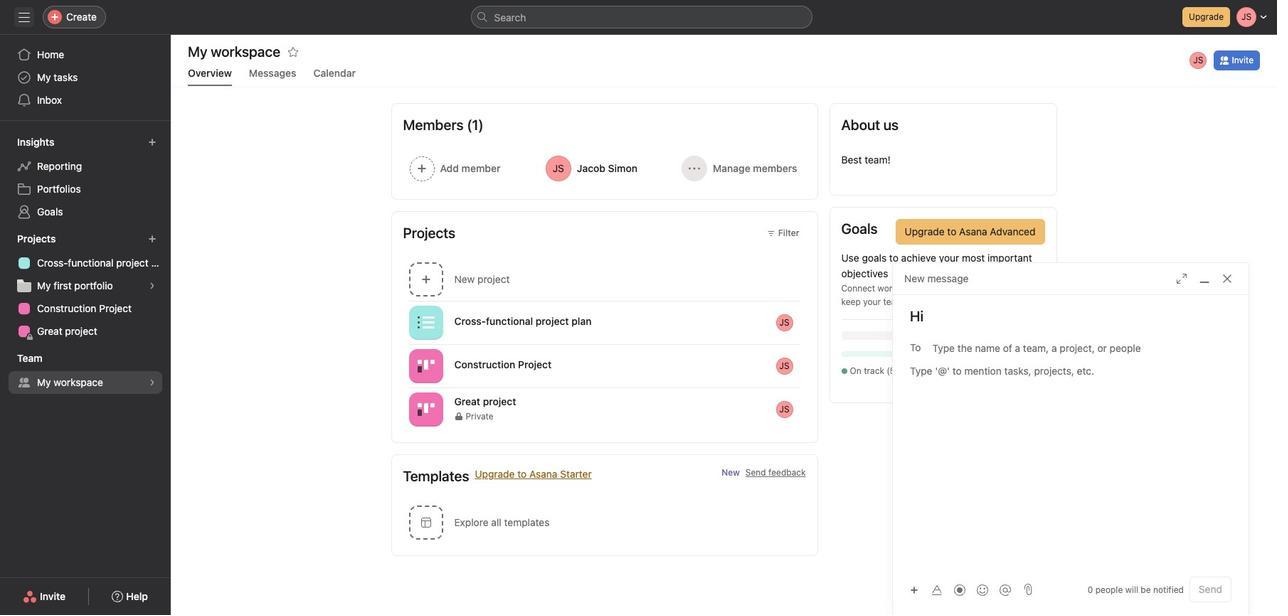 Task type: locate. For each thing, give the bounding box(es) containing it.
1 vertical spatial great
[[454, 396, 480, 408]]

portfolio
[[74, 280, 113, 292]]

help button
[[103, 584, 157, 610]]

1 my from the top
[[37, 71, 51, 83]]

my for my first portfolio
[[37, 280, 51, 292]]

0 vertical spatial goals
[[862, 252, 887, 264]]

members (1)
[[403, 117, 484, 133]]

toolbar
[[904, 580, 1018, 600]]

emoji image
[[977, 585, 988, 596]]

construction project inside "link"
[[37, 302, 132, 315]]

0 vertical spatial project
[[99, 302, 132, 315]]

team
[[17, 352, 42, 364]]

2 horizontal spatial upgrade
[[1189, 11, 1224, 22]]

great
[[37, 325, 62, 337], [454, 396, 480, 408]]

1 vertical spatial new
[[722, 468, 740, 478]]

0 horizontal spatial your
[[863, 297, 881, 307]]

invite button
[[1214, 51, 1260, 70], [14, 584, 75, 610]]

0 horizontal spatial goals
[[37, 206, 63, 218]]

0 horizontal spatial project
[[99, 302, 132, 315]]

1 vertical spatial construction project
[[454, 359, 552, 371]]

0 horizontal spatial invite
[[40, 591, 66, 603]]

jacob simon button
[[539, 149, 670, 188]]

0 vertical spatial new
[[454, 273, 475, 285]]

great project down construction project "link"
[[37, 325, 97, 337]]

my left first
[[37, 280, 51, 292]]

new project
[[454, 273, 510, 285]]

0 vertical spatial asana
[[959, 226, 987, 238]]

1 horizontal spatial invite
[[1232, 55, 1254, 65]]

my inside teams element
[[37, 376, 51, 389]]

1 vertical spatial upgrade
[[905, 226, 945, 238]]

to up templates
[[518, 468, 527, 480]]

cross- up first
[[37, 257, 68, 269]]

to left achieve at the top right
[[889, 252, 899, 264]]

work
[[878, 283, 897, 294]]

0 vertical spatial construction project
[[37, 302, 132, 315]]

first
[[54, 280, 72, 292]]

1 horizontal spatial cross-functional project plan
[[454, 315, 592, 327]]

construction project up the private
[[454, 359, 552, 371]]

asana
[[959, 226, 987, 238], [529, 468, 558, 480]]

1 vertical spatial goals
[[842, 221, 878, 237]]

will
[[1126, 585, 1139, 595]]

new send feedback
[[722, 468, 806, 478]]

0 horizontal spatial and
[[900, 283, 915, 294]]

1 vertical spatial plan
[[572, 315, 592, 327]]

1 horizontal spatial goals
[[917, 283, 939, 294]]

1 horizontal spatial construction
[[454, 359, 516, 371]]

advanced
[[990, 226, 1036, 238]]

1 and from the left
[[900, 283, 915, 294]]

construction project down my first portfolio link
[[37, 302, 132, 315]]

construction down first
[[37, 302, 96, 315]]

functional inside projects element
[[68, 257, 114, 269]]

upgrade inside templates upgrade to asana starter
[[475, 468, 515, 480]]

starter
[[560, 468, 592, 480]]

send button
[[1190, 577, 1232, 603]]

tasks
[[54, 71, 78, 83]]

send left feedback
[[746, 468, 766, 478]]

0 vertical spatial great
[[37, 325, 62, 337]]

1 vertical spatial project
[[518, 359, 552, 371]]

projects down add
[[403, 225, 456, 241]]

1 vertical spatial functional
[[486, 315, 533, 327]]

0 vertical spatial invite button
[[1214, 51, 1260, 70]]

my down team popup button
[[37, 376, 51, 389]]

great project
[[37, 325, 97, 337], [454, 396, 516, 408]]

members
[[753, 162, 797, 174]]

track
[[864, 366, 884, 376]]

goals up use
[[842, 221, 878, 237]]

minimize image
[[1199, 273, 1210, 285]]

insights element
[[0, 130, 171, 226]]

2 and from the left
[[1006, 283, 1021, 294]]

0 horizontal spatial functional
[[68, 257, 114, 269]]

asana left "starter"
[[529, 468, 558, 480]]

1 vertical spatial my
[[37, 280, 51, 292]]

goals up the track.
[[917, 283, 939, 294]]

reporting link
[[9, 155, 162, 178]]

great up team popup button
[[37, 325, 62, 337]]

upgrade for upgrade to asana advanced
[[905, 226, 945, 238]]

upgrade for upgrade
[[1189, 11, 1224, 22]]

inbox
[[37, 94, 62, 106]]

add
[[440, 162, 459, 174]]

construction up the private
[[454, 359, 516, 371]]

to up new message
[[947, 226, 957, 238]]

0 horizontal spatial asana
[[529, 468, 558, 480]]

see details, my workspace image
[[148, 379, 157, 387]]

1 vertical spatial invite
[[40, 591, 66, 603]]

to
[[947, 226, 957, 238], [889, 252, 899, 264], [941, 283, 949, 294], [1023, 283, 1031, 294], [518, 468, 527, 480]]

board image
[[417, 401, 434, 418]]

0 horizontal spatial cross-
[[37, 257, 68, 269]]

manage members button
[[675, 149, 806, 188]]

js
[[1194, 55, 1204, 65], [780, 317, 790, 328], [780, 360, 790, 371], [780, 404, 790, 415]]

send right notified
[[1199, 584, 1223, 596]]

0 horizontal spatial upgrade
[[475, 468, 515, 480]]

1 horizontal spatial goals
[[842, 221, 878, 237]]

on
[[906, 297, 916, 307]]

0 horizontal spatial great project
[[37, 325, 97, 337]]

filter button
[[761, 223, 806, 243]]

2 my from the top
[[37, 280, 51, 292]]

0 vertical spatial construction
[[37, 302, 96, 315]]

plan
[[151, 257, 171, 269], [572, 315, 592, 327]]

great project up the private
[[454, 396, 516, 408]]

great up the private
[[454, 396, 480, 408]]

goals
[[37, 206, 63, 218], [842, 221, 878, 237]]

functional up portfolio at the left
[[68, 257, 114, 269]]

upgrade to asana advanced button
[[896, 219, 1045, 245]]

objectives
[[842, 268, 888, 280]]

1 vertical spatial asana
[[529, 468, 558, 480]]

asana up most
[[959, 226, 987, 238]]

0 vertical spatial cross-functional project plan
[[37, 257, 171, 269]]

asana inside templates upgrade to asana starter
[[529, 468, 558, 480]]

member
[[462, 162, 501, 174]]

asana inside button
[[959, 226, 987, 238]]

cross-
[[37, 257, 68, 269], [454, 315, 486, 327]]

0 horizontal spatial plan
[[151, 257, 171, 269]]

my
[[37, 71, 51, 83], [37, 280, 51, 292], [37, 376, 51, 389]]

1 vertical spatial great project
[[454, 396, 516, 408]]

dialog
[[893, 263, 1249, 616]]

cross-functional project plan up portfolio at the left
[[37, 257, 171, 269]]

projects up first
[[17, 233, 56, 245]]

notified
[[1154, 585, 1184, 595]]

goals down "portfolios"
[[37, 206, 63, 218]]

1 horizontal spatial and
[[1006, 283, 1021, 294]]

board image
[[417, 358, 434, 375]]

expand popout to full screen image
[[1176, 273, 1188, 285]]

cross- inside projects element
[[37, 257, 68, 269]]

your
[[939, 252, 960, 264], [863, 297, 881, 307]]

hide sidebar image
[[19, 11, 30, 23]]

about us
[[842, 117, 899, 133]]

js for 'list' image
[[780, 317, 790, 328]]

0 vertical spatial cross-
[[37, 257, 68, 269]]

great project link
[[9, 320, 162, 343]]

cross-functional project plan down new project at the top
[[454, 315, 592, 327]]

jacob
[[577, 162, 606, 174]]

be
[[1141, 585, 1151, 595]]

1 horizontal spatial upgrade
[[905, 226, 945, 238]]

0 horizontal spatial invite button
[[14, 584, 75, 610]]

insights
[[17, 136, 54, 148]]

new project or portfolio image
[[148, 235, 157, 243]]

1 vertical spatial goals
[[917, 283, 939, 294]]

use goals to achieve your most important objectives connect work and goals to see progress and to keep your team on track.
[[842, 252, 1032, 307]]

projects element
[[0, 226, 171, 346]]

see
[[951, 283, 966, 294]]

1 horizontal spatial invite button
[[1214, 51, 1260, 70]]

new for new project
[[454, 273, 475, 285]]

1 vertical spatial your
[[863, 297, 881, 307]]

overview link
[[188, 67, 232, 86]]

cross- down new project at the top
[[454, 315, 486, 327]]

0 horizontal spatial great
[[37, 325, 62, 337]]

1 horizontal spatial asana
[[959, 226, 987, 238]]

upgrade
[[1189, 11, 1224, 22], [905, 226, 945, 238], [475, 468, 515, 480]]

0 vertical spatial invite
[[1232, 55, 1254, 65]]

on track (55%)
[[850, 366, 912, 376]]

your up new message
[[939, 252, 960, 264]]

0 horizontal spatial construction
[[37, 302, 96, 315]]

0 vertical spatial send
[[746, 468, 766, 478]]

my inside global element
[[37, 71, 51, 83]]

and
[[900, 283, 915, 294], [1006, 283, 1021, 294]]

best team!
[[842, 154, 891, 166]]

calendar
[[313, 67, 356, 79]]

0 vertical spatial goals
[[37, 206, 63, 218]]

1 horizontal spatial your
[[939, 252, 960, 264]]

0 horizontal spatial construction project
[[37, 302, 132, 315]]

cross-functional project plan link
[[9, 252, 171, 275]]

1 horizontal spatial new
[[722, 468, 740, 478]]

project
[[116, 257, 149, 269], [478, 273, 510, 285], [536, 315, 569, 327], [65, 325, 97, 337], [483, 396, 516, 408]]

my left tasks
[[37, 71, 51, 83]]

0 vertical spatial plan
[[151, 257, 171, 269]]

0 horizontal spatial cross-functional project plan
[[37, 257, 171, 269]]

cross-functional project plan
[[37, 257, 171, 269], [454, 315, 592, 327]]

my inside projects element
[[37, 280, 51, 292]]

send
[[746, 468, 766, 478], [1199, 584, 1223, 596]]

1 horizontal spatial send
[[1199, 584, 1223, 596]]

simon
[[608, 162, 638, 174]]

and right the progress
[[1006, 283, 1021, 294]]

2 vertical spatial upgrade
[[475, 468, 515, 480]]

goals link
[[9, 201, 162, 223]]

1 vertical spatial send
[[1199, 584, 1223, 596]]

1 horizontal spatial projects
[[403, 225, 456, 241]]

my for my workspace
[[37, 376, 51, 389]]

insert an object image
[[910, 586, 919, 595]]

1 horizontal spatial great project
[[454, 396, 516, 408]]

1 horizontal spatial project
[[518, 359, 552, 371]]

and up on on the top of the page
[[900, 283, 915, 294]]

0 vertical spatial functional
[[68, 257, 114, 269]]

team!
[[865, 154, 891, 166]]

goals
[[862, 252, 887, 264], [917, 283, 939, 294]]

0 horizontal spatial new
[[454, 273, 475, 285]]

plan inside projects element
[[151, 257, 171, 269]]

2 vertical spatial my
[[37, 376, 51, 389]]

project
[[99, 302, 132, 315], [518, 359, 552, 371]]

0 vertical spatial my
[[37, 71, 51, 83]]

help
[[126, 591, 148, 603]]

create button
[[43, 6, 106, 28]]

your down connect
[[863, 297, 881, 307]]

functional
[[68, 257, 114, 269], [486, 315, 533, 327]]

0 vertical spatial upgrade
[[1189, 11, 1224, 22]]

templates
[[403, 468, 469, 485]]

goals up objectives
[[862, 252, 887, 264]]

great inside projects element
[[37, 325, 62, 337]]

feedback
[[769, 468, 806, 478]]

1 vertical spatial cross-
[[454, 315, 486, 327]]

0 vertical spatial great project
[[37, 325, 97, 337]]

0 horizontal spatial projects
[[17, 233, 56, 245]]

see details, my first portfolio image
[[148, 282, 157, 290]]

functional down new project at the top
[[486, 315, 533, 327]]

invite
[[1232, 55, 1254, 65], [40, 591, 66, 603]]

3 my from the top
[[37, 376, 51, 389]]

1 horizontal spatial cross-
[[454, 315, 486, 327]]



Task type: describe. For each thing, give the bounding box(es) containing it.
goals inside insights element
[[37, 206, 63, 218]]

projects button
[[14, 229, 69, 249]]

send feedback link
[[746, 467, 806, 480]]

construction project link
[[9, 297, 162, 320]]

best
[[842, 154, 862, 166]]

progress
[[968, 283, 1004, 294]]

0 horizontal spatial send
[[746, 468, 766, 478]]

templates
[[504, 517, 550, 529]]

Add subject text field
[[893, 307, 1249, 327]]

overview
[[188, 67, 232, 79]]

my workspace
[[188, 43, 280, 60]]

Type the name of a team, a project, or people text field
[[933, 339, 1152, 357]]

track.
[[918, 297, 941, 307]]

1 vertical spatial invite button
[[14, 584, 75, 610]]

most
[[962, 252, 985, 264]]

portfolios
[[37, 183, 81, 195]]

my workspace link
[[9, 371, 162, 394]]

0 horizontal spatial goals
[[862, 252, 887, 264]]

private
[[466, 411, 494, 422]]

my workspace
[[37, 376, 103, 389]]

0
[[1088, 585, 1093, 595]]

team button
[[14, 349, 55, 369]]

project inside "link"
[[99, 302, 132, 315]]

people
[[1096, 585, 1123, 595]]

templates upgrade to asana starter
[[403, 468, 592, 485]]

at mention image
[[1000, 585, 1011, 596]]

1 vertical spatial construction
[[454, 359, 516, 371]]

inbox link
[[9, 89, 162, 112]]

new message
[[904, 273, 969, 285]]

my first portfolio
[[37, 280, 113, 292]]

global element
[[0, 35, 171, 120]]

1 horizontal spatial plan
[[572, 315, 592, 327]]

upgrade to asana starter button
[[475, 467, 592, 498]]

close image
[[1222, 273, 1233, 285]]

to left the see
[[941, 283, 949, 294]]

0 people will be notified
[[1088, 585, 1184, 595]]

add member
[[440, 162, 501, 174]]

js for board icon
[[780, 360, 790, 371]]

calendar link
[[313, 67, 356, 86]]

1 vertical spatial cross-functional project plan
[[454, 315, 592, 327]]

formatting image
[[932, 585, 943, 596]]

create
[[66, 11, 97, 23]]

on
[[850, 366, 862, 376]]

my tasks
[[37, 71, 78, 83]]

teams element
[[0, 346, 171, 397]]

to down important
[[1023, 283, 1031, 294]]

connect
[[842, 283, 875, 294]]

upgrade to asana advanced
[[905, 226, 1036, 238]]

explore all templates
[[454, 517, 550, 529]]

new insights image
[[148, 138, 157, 147]]

reporting
[[37, 160, 82, 172]]

record a video image
[[954, 585, 966, 596]]

upgrade button
[[1183, 7, 1230, 27]]

new for new send feedback
[[722, 468, 740, 478]]

•
[[915, 366, 919, 376]]

Search tasks, projects, and more text field
[[471, 6, 812, 28]]

1 horizontal spatial construction project
[[454, 359, 552, 371]]

my for my tasks
[[37, 71, 51, 83]]

my first portfolio link
[[9, 275, 162, 297]]

filter
[[778, 228, 800, 238]]

home
[[37, 48, 64, 60]]

0 vertical spatial your
[[939, 252, 960, 264]]

1 horizontal spatial functional
[[486, 315, 533, 327]]

cross-functional project plan inside cross-functional project plan link
[[37, 257, 171, 269]]

explore
[[454, 517, 489, 529]]

projects inside dropdown button
[[17, 233, 56, 245]]

add to starred image
[[288, 46, 299, 58]]

1 horizontal spatial great
[[454, 396, 480, 408]]

team
[[883, 297, 904, 307]]

great project inside projects element
[[37, 325, 97, 337]]

dialog containing new message
[[893, 263, 1249, 616]]

js for board image
[[780, 404, 790, 415]]

manage
[[713, 162, 751, 174]]

messages link
[[249, 67, 296, 86]]

jacob simon
[[577, 162, 638, 174]]

add member button
[[403, 149, 534, 188]]

to
[[910, 341, 921, 353]]

keep
[[842, 297, 861, 307]]

construction inside "link"
[[37, 302, 96, 315]]

to inside upgrade to asana advanced button
[[947, 226, 957, 238]]

(55%)
[[887, 366, 912, 376]]

list image
[[417, 314, 434, 331]]

important
[[988, 252, 1032, 264]]

my tasks link
[[9, 66, 162, 89]]

achieve
[[901, 252, 937, 264]]

messages
[[249, 67, 296, 79]]

send inside button
[[1199, 584, 1223, 596]]

all
[[491, 517, 502, 529]]

workspace
[[54, 376, 103, 389]]

manage members
[[713, 162, 797, 174]]

portfolios link
[[9, 178, 162, 201]]

home link
[[9, 43, 162, 66]]

to inside templates upgrade to asana starter
[[518, 468, 527, 480]]

use
[[842, 252, 859, 264]]



Task type: vqa. For each thing, say whether or not it's contained in the screenshot.
of
no



